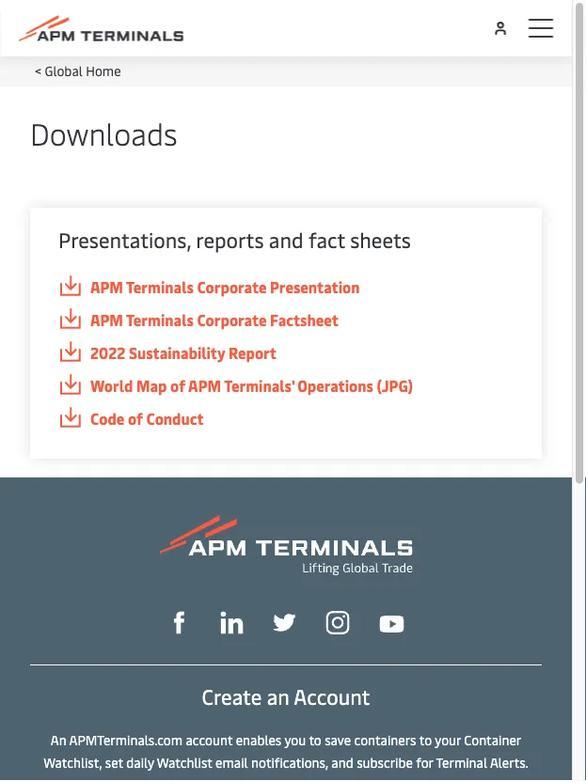 Task type: locate. For each thing, give the bounding box(es) containing it.
1 horizontal spatial and
[[331, 754, 353, 772]]

world map of apm terminals' operations (jpg)
[[90, 375, 413, 396]]

terminal up updates
[[436, 754, 487, 772]]

instagram image
[[326, 611, 349, 635]]

linkedin__x28_alt_x29__3_ link
[[221, 610, 243, 635]]

2 terminals from the top
[[126, 309, 194, 330]]

terminal down watchlist,
[[36, 776, 88, 782]]

account
[[186, 731, 233, 749]]

and up personalised in the bottom of the page
[[331, 754, 353, 772]]

terminals up sustainability
[[126, 309, 194, 330]]

and inside the an apmterminals.com account enables you to save containers to your container watchlist, set daily watchlist email notifications, and subscribe for terminal alerts. terminal alerts provide you with real-time, personalised operational updates via s
[[331, 754, 353, 772]]

terminals down presentations,
[[126, 277, 194, 297]]

0 horizontal spatial to
[[309, 731, 322, 749]]

2022 sustainability report
[[90, 342, 277, 363]]

apm terminals corporate presentation link
[[58, 276, 514, 299]]

you up notifications,
[[284, 731, 306, 749]]

1 vertical spatial apm
[[90, 309, 123, 330]]

corporate down apm terminals corporate presentation
[[197, 309, 267, 330]]

terminals'
[[224, 375, 294, 396]]

1 terminals from the top
[[126, 277, 194, 297]]

you
[[284, 731, 306, 749], [176, 776, 197, 782]]

0 horizontal spatial of
[[128, 408, 143, 428]]

terminal
[[436, 754, 487, 772], [36, 776, 88, 782]]

0 vertical spatial apm
[[90, 277, 123, 297]]

to left your
[[419, 731, 432, 749]]

apm up the 2022
[[90, 309, 123, 330]]

1 vertical spatial terminals
[[126, 309, 194, 330]]

shape link
[[168, 610, 190, 635]]

code of conduct
[[90, 408, 204, 428]]

apm for apm terminals corporate presentation
[[90, 277, 123, 297]]

container
[[464, 731, 521, 749]]

corporate up apm terminals corporate factsheet
[[197, 277, 267, 297]]

linkedin image
[[221, 612, 243, 635]]

0 vertical spatial terminal
[[436, 754, 487, 772]]

apm down 2022 sustainability report
[[188, 375, 221, 396]]

1 vertical spatial of
[[128, 408, 143, 428]]

and
[[269, 226, 303, 254], [331, 754, 353, 772]]

1 vertical spatial and
[[331, 754, 353, 772]]

downloads
[[30, 112, 178, 153]]

apm down presentations,
[[90, 277, 123, 297]]

watchlist,
[[43, 754, 102, 772]]

1 horizontal spatial of
[[170, 375, 185, 396]]

corporate
[[197, 277, 267, 297], [197, 309, 267, 330]]

terminals for apm terminals corporate presentation
[[126, 277, 194, 297]]

alerts.
[[490, 754, 528, 772]]

containers
[[354, 731, 416, 749]]

global
[[45, 61, 83, 79]]

presentation
[[270, 277, 360, 297]]

of
[[170, 375, 185, 396], [128, 408, 143, 428]]

apm terminals corporate factsheet
[[90, 309, 339, 330]]

0 vertical spatial you
[[284, 731, 306, 749]]

an apmterminals.com account enables you to save containers to your container watchlist, set daily watchlist email notifications, and subscribe for terminal alerts. terminal alerts provide you with real-time, personalised operational updates via s
[[33, 731, 539, 782]]

terminals
[[126, 277, 194, 297], [126, 309, 194, 330]]

home
[[86, 61, 121, 79]]

operations
[[297, 375, 373, 396]]

code of conduct link
[[58, 407, 514, 431]]

0 horizontal spatial terminal
[[36, 776, 88, 782]]

1 vertical spatial you
[[176, 776, 197, 782]]

operational
[[368, 776, 436, 782]]

0 horizontal spatial and
[[269, 226, 303, 254]]

and left fact
[[269, 226, 303, 254]]

1 vertical spatial corporate
[[197, 309, 267, 330]]

0 vertical spatial of
[[170, 375, 185, 396]]

reports
[[196, 226, 264, 254]]

time,
[[257, 776, 287, 782]]

1 horizontal spatial to
[[419, 731, 432, 749]]

enables
[[236, 731, 282, 749]]

of right code
[[128, 408, 143, 428]]

account
[[294, 683, 370, 711]]

0 vertical spatial corporate
[[197, 277, 267, 297]]

create
[[202, 683, 262, 711]]

apm
[[90, 277, 123, 297], [90, 309, 123, 330], [188, 375, 221, 396]]

fact
[[309, 226, 345, 254]]

global home link
[[45, 61, 121, 79]]

world
[[90, 375, 133, 396]]

2 corporate from the top
[[197, 309, 267, 330]]

to
[[309, 731, 322, 749], [419, 731, 432, 749]]

2022
[[90, 342, 125, 363]]

via
[[490, 776, 506, 782]]

code
[[90, 408, 124, 428]]

to left save
[[309, 731, 322, 749]]

< global home
[[35, 61, 121, 79]]

you down watchlist
[[176, 776, 197, 782]]

2 to from the left
[[419, 731, 432, 749]]

0 vertical spatial terminals
[[126, 277, 194, 297]]

world map of apm terminals' operations (jpg) link
[[58, 374, 514, 398]]

instagram link
[[326, 610, 349, 635]]

1 corporate from the top
[[197, 277, 267, 297]]

1 horizontal spatial you
[[284, 731, 306, 749]]

daily
[[126, 754, 154, 772]]

of right map
[[170, 375, 185, 396]]

set
[[105, 754, 123, 772]]

0 horizontal spatial you
[[176, 776, 197, 782]]



Task type: describe. For each thing, give the bounding box(es) containing it.
youtube image
[[380, 616, 404, 633]]

2 vertical spatial apm
[[188, 375, 221, 396]]

you tube link
[[380, 611, 404, 633]]

(jpg)
[[377, 375, 413, 396]]

2022 sustainability report link
[[58, 341, 514, 365]]

1 to from the left
[[309, 731, 322, 749]]

apmterminals.com
[[69, 731, 183, 749]]

provide
[[129, 776, 173, 782]]

updates
[[439, 776, 487, 782]]

presentations, reports and fact sheets
[[58, 226, 411, 254]]

apm for apm terminals corporate factsheet
[[90, 309, 123, 330]]

subscribe
[[357, 754, 413, 772]]

watchlist
[[157, 754, 212, 772]]

sheets
[[350, 226, 411, 254]]

create an account
[[202, 683, 370, 711]]

terminals for apm terminals corporate factsheet
[[126, 309, 194, 330]]

save
[[325, 731, 351, 749]]

conduct
[[146, 408, 204, 428]]

map
[[136, 375, 167, 396]]

<
[[35, 61, 41, 79]]

apm terminals corporate presentation
[[90, 277, 360, 297]]

fill 44 link
[[273, 610, 296, 635]]

personalised
[[290, 776, 365, 782]]

presentations,
[[58, 226, 191, 254]]

twitter image
[[273, 612, 296, 635]]

an
[[51, 731, 66, 749]]

an
[[267, 683, 289, 711]]

1 horizontal spatial terminal
[[436, 754, 487, 772]]

sustainability
[[129, 342, 225, 363]]

your
[[435, 731, 461, 749]]

notifications,
[[251, 754, 328, 772]]

facebook image
[[168, 612, 190, 635]]

with
[[200, 776, 226, 782]]

1 vertical spatial terminal
[[36, 776, 88, 782]]

0 vertical spatial and
[[269, 226, 303, 254]]

apmt footer logo image
[[160, 515, 412, 576]]

real-
[[230, 776, 257, 782]]

alerts
[[90, 776, 126, 782]]

email
[[215, 754, 248, 772]]

apm terminals corporate factsheet link
[[58, 309, 514, 332]]

for
[[416, 754, 433, 772]]

corporate for factsheet
[[197, 309, 267, 330]]

report
[[229, 342, 277, 363]]

corporate for presentation
[[197, 277, 267, 297]]

factsheet
[[270, 309, 339, 330]]



Task type: vqa. For each thing, say whether or not it's contained in the screenshot.
Conduct
yes



